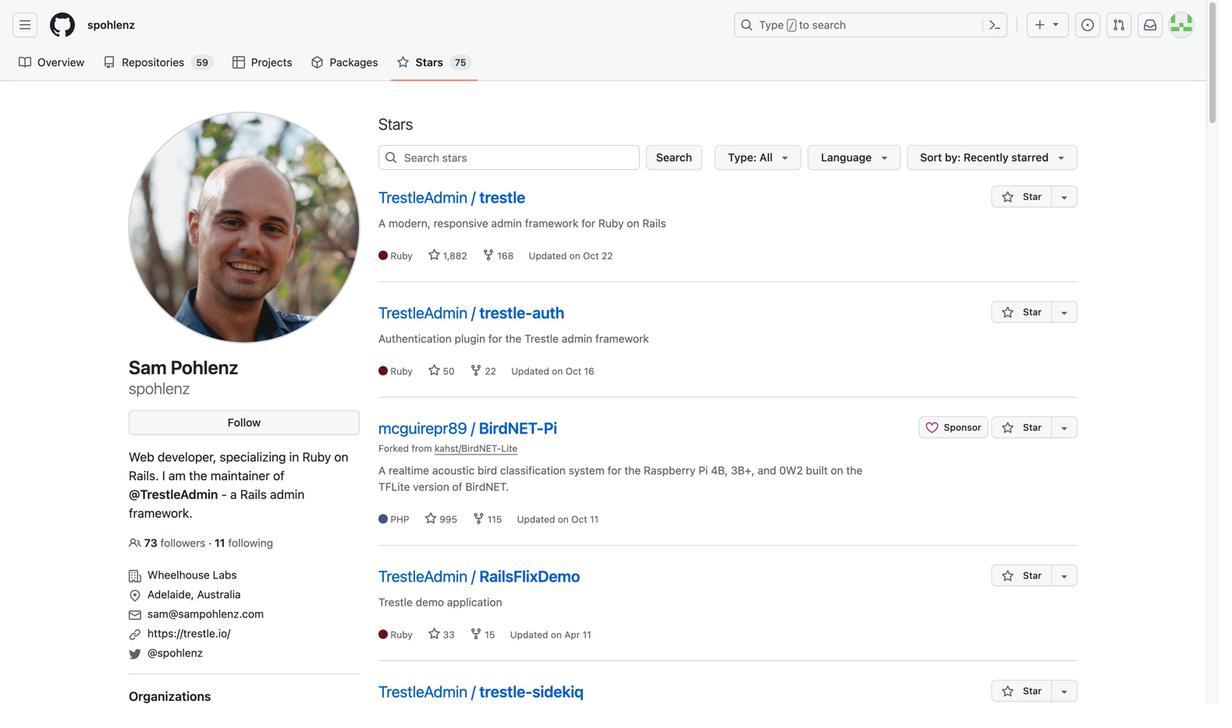 Task type: describe. For each thing, give the bounding box(es) containing it.
projects link
[[226, 51, 299, 74]]

type: all button
[[715, 145, 802, 170]]

trestleadmin / trestle-sidekiq
[[379, 683, 584, 701]]

75
[[455, 57, 466, 68]]

Follow spohlenz submit
[[129, 411, 360, 436]]

birdnet.
[[466, 481, 509, 494]]

specializing
[[220, 450, 286, 465]]

59
[[196, 57, 208, 68]]

the right plugin
[[505, 333, 522, 345]]

organizations
[[129, 690, 211, 705]]

pi inside mcguirepr89 / birdnet-pi forked from kahst/birdnet-lite
[[544, 419, 557, 438]]

for inside a realtime acoustic bird classification system for the raspberry pi 4b, 3b+, and 0w2 built on the tflite version of birdnet.
[[608, 464, 622, 477]]

followers
[[160, 537, 206, 550]]

kahst/birdnet-lite link
[[435, 443, 518, 454]]

a
[[230, 488, 237, 502]]

authentication plugin for the trestle admin framework
[[379, 333, 649, 345]]

star button for trestleadmin / trestle-sidekiq
[[992, 681, 1052, 703]]

add this repository to a list image for railsflixdemo
[[1059, 571, 1071, 583]]

3 star from the top
[[1021, 422, 1042, 433]]

pi inside a realtime acoustic bird classification system for the raspberry pi 4b, 3b+, and 0w2 built on the tflite version of birdnet.
[[699, 464, 708, 477]]

plus image
[[1034, 19, 1047, 31]]

0 horizontal spatial framework
[[525, 217, 579, 230]]

33 link
[[428, 628, 457, 641]]

triangle down image for type: all
[[779, 151, 792, 164]]

3 star button from the top
[[992, 417, 1052, 439]]

2 add this repository to a list image from the top
[[1059, 422, 1071, 435]]

/ for mcguirepr89 / birdnet-pi forked from kahst/birdnet-lite
[[471, 419, 475, 438]]

ruby for trestleadmin / trestle
[[391, 251, 413, 262]]

raspberry
[[644, 464, 696, 477]]

15 link
[[470, 628, 498, 641]]

sidekiq
[[533, 683, 584, 701]]

a modern, responsive admin framework for ruby on rails
[[379, 217, 666, 230]]

@trestleadmin
[[129, 488, 218, 502]]

the right built
[[847, 464, 863, 477]]

authentication
[[379, 333, 452, 345]]

fork image for for
[[470, 365, 482, 377]]

trestleadmin for trestleadmin / trestle
[[379, 188, 468, 206]]

notifications image
[[1144, 19, 1157, 31]]

triangle down image for language
[[878, 151, 891, 164]]

0 vertical spatial for
[[582, 217, 596, 230]]

115 link
[[473, 513, 505, 525]]

updated for railsflixdemo
[[510, 630, 548, 641]]

developer,
[[158, 450, 217, 465]]

trestleadmin / trestle-auth
[[379, 304, 565, 322]]

1,882 link
[[428, 249, 470, 262]]

73 followers
[[144, 537, 209, 550]]

trestle demo application
[[379, 596, 502, 609]]

home location: adelaide, australia element
[[129, 584, 360, 603]]

mcguirepr89 / birdnet-pi forked from kahst/birdnet-lite
[[379, 419, 557, 454]]

add this repository to a list image for trestle
[[1059, 191, 1071, 204]]

1 vertical spatial trestle
[[379, 596, 413, 609]]

star for trestle-sidekiq
[[1021, 686, 1042, 697]]

organization image
[[129, 571, 141, 583]]

to
[[799, 18, 810, 31]]

view spohlenz's full-sized avatar image
[[129, 112, 360, 343]]

star image for 50 link at the left bottom of page
[[428, 365, 440, 377]]

search
[[813, 18, 846, 31]]

168
[[495, 251, 516, 262]]

repositories
[[122, 56, 184, 69]]

admin for a modern, responsive admin framework for ruby on rails
[[491, 217, 522, 230]]

on inside web developer, specializing in ruby on rails. i am the maintainer of @trestleadmin
[[334, 450, 349, 465]]

oct for trestle-auth
[[566, 366, 582, 377]]

star for trestle
[[1021, 191, 1042, 202]]

search button
[[646, 145, 703, 170]]

1 horizontal spatial framework
[[596, 333, 649, 345]]

/ for trestleadmin / trestle-auth
[[472, 304, 476, 322]]

@trestleadmin link
[[129, 488, 218, 502]]

ruby up updated on oct 22
[[599, 217, 624, 230]]

1 vertical spatial 11
[[215, 537, 225, 550]]

ruby for trestleadmin / trestle-auth
[[391, 366, 413, 377]]

3b+,
[[731, 464, 755, 477]]

table image
[[232, 56, 245, 69]]

updated on oct 22
[[529, 251, 613, 262]]

mcguirepr89
[[379, 419, 467, 438]]

organization: wheelhouse labs element
[[129, 564, 360, 584]]

·
[[209, 537, 212, 550]]

star button for trestleadmin / trestle
[[992, 186, 1052, 208]]

168 link
[[482, 249, 516, 262]]

overview
[[37, 56, 84, 69]]

star for trestle-auth
[[1021, 307, 1042, 318]]

add this repository to a list image for trestle-auth
[[1059, 307, 1071, 319]]

packages link
[[305, 51, 384, 74]]

sort by: recently starred
[[921, 151, 1049, 164]]

maintainer
[[211, 469, 270, 484]]

trestle- for sidekiq
[[480, 683, 533, 701]]

/ for trestleadmin / trestle
[[472, 188, 476, 206]]

a for a realtime acoustic bird classification system for the raspberry pi 4b, 3b+, and 0w2 built on the tflite version of birdnet.
[[379, 464, 386, 477]]

plugin
[[455, 333, 486, 345]]

language button
[[808, 145, 901, 170]]

-
[[221, 488, 227, 502]]

birdnet-
[[479, 419, 544, 438]]

73
[[144, 537, 158, 550]]

web
[[129, 450, 154, 465]]

issue opened image
[[1082, 19, 1094, 31]]

type / to search
[[760, 18, 846, 31]]

star image for 1,882 link
[[428, 249, 440, 262]]

- a rails admin framework.
[[129, 488, 305, 521]]

kahst/birdnet-
[[435, 443, 501, 454]]

homepage image
[[50, 12, 75, 37]]

33
[[440, 630, 457, 641]]

tflite
[[379, 481, 410, 494]]

4b,
[[711, 464, 728, 477]]

11 for realtime
[[590, 514, 599, 525]]

fork image for trestle
[[482, 249, 495, 262]]

trestleadmin / railsflixdemo
[[379, 568, 580, 586]]

Search stars search field
[[379, 145, 640, 170]]

package image
[[311, 56, 324, 69]]

2 vertical spatial oct
[[572, 514, 588, 525]]

sam@sampohlenz.com link
[[148, 608, 264, 621]]

projects
[[251, 56, 292, 69]]

0 vertical spatial rails
[[643, 217, 666, 230]]

16
[[584, 366, 595, 377]]

sort
[[921, 151, 942, 164]]

50 link
[[428, 365, 457, 377]]

acoustic
[[432, 464, 475, 477]]

trestleadmin for trestleadmin / railsflixdemo
[[379, 568, 468, 586]]

star for railsflixdemo
[[1021, 571, 1042, 582]]

on inside a realtime acoustic bird classification system for the raspberry pi 4b, 3b+, and 0w2 built on the tflite version of birdnet.
[[831, 464, 844, 477]]

· 11 following
[[209, 537, 273, 550]]

email: sam@sampohlenz.com element
[[129, 603, 360, 623]]

modern,
[[389, 217, 431, 230]]

star button for trestleadmin / railsflixdemo
[[992, 565, 1052, 587]]

mail image
[[129, 610, 141, 622]]

1 horizontal spatial stars
[[416, 56, 443, 69]]

995 link
[[425, 513, 460, 525]]



Task type: vqa. For each thing, say whether or not it's contained in the screenshot.
the Pi to the right
yes



Task type: locate. For each thing, give the bounding box(es) containing it.
a realtime acoustic bird classification system for the raspberry pi 4b, 3b+, and 0w2 built on the tflite version of birdnet.
[[379, 464, 863, 494]]

type
[[760, 18, 784, 31]]

fork image for acoustic
[[473, 513, 485, 525]]

fork image for railsflixdemo
[[470, 628, 482, 641]]

1 vertical spatial spohlenz
[[129, 379, 190, 398]]

spohlenz
[[87, 18, 135, 31], [129, 379, 190, 398]]

0 vertical spatial stars
[[416, 56, 443, 69]]

pohlenz
[[171, 357, 238, 379]]

responsive
[[434, 217, 488, 230]]

sam@sampohlenz.com
[[148, 608, 264, 621]]

star image for the star button corresponding to trestleadmin / railsflixdemo
[[1002, 571, 1015, 583]]

repo image
[[103, 56, 116, 69]]

1 vertical spatial add this repository to a list image
[[1059, 571, 1071, 583]]

ruby left 33 link
[[391, 630, 413, 641]]

1 star from the top
[[1021, 191, 1042, 202]]

demo
[[416, 596, 444, 609]]

rails inside - a rails admin framework.
[[240, 488, 267, 502]]

triangle down image right all
[[779, 151, 792, 164]]

115
[[485, 514, 505, 525]]

ruby inside web developer, specializing in ruby on rails. i am the maintainer of @trestleadmin
[[302, 450, 331, 465]]

0 vertical spatial pi
[[544, 419, 557, 438]]

0 horizontal spatial trestle
[[379, 596, 413, 609]]

0 horizontal spatial of
[[273, 469, 285, 484]]

ruby down authentication
[[391, 366, 413, 377]]

1 vertical spatial oct
[[566, 366, 582, 377]]

for right plugin
[[489, 333, 503, 345]]

trestle down auth
[[525, 333, 559, 345]]

starred
[[1012, 151, 1049, 164]]

sort by: recently starred button
[[907, 145, 1078, 170]]

fork image right 995
[[473, 513, 485, 525]]

for right "system"
[[608, 464, 622, 477]]

trestleadmin / trestle
[[379, 188, 526, 206]]

updated for trestle-
[[511, 366, 549, 377]]

a for a modern, responsive admin framework for ruby on rails
[[379, 217, 386, 230]]

wheelhouse
[[148, 569, 210, 582]]

trestle- down 15
[[480, 683, 533, 701]]

/ down "15" link
[[472, 683, 476, 701]]

the left raspberry
[[625, 464, 641, 477]]

0 vertical spatial triangle down image
[[1050, 18, 1062, 30]]

1 star button from the top
[[992, 186, 1052, 208]]

1 horizontal spatial triangle down image
[[878, 151, 891, 164]]

1 vertical spatial for
[[489, 333, 503, 345]]

trestleadmin for trestleadmin / trestle-sidekiq
[[379, 683, 468, 701]]

1 a from the top
[[379, 217, 386, 230]]

ruby down the modern,
[[391, 251, 413, 262]]

updated right 115
[[517, 514, 555, 525]]

trestleadmin up the modern,
[[379, 188, 468, 206]]

4 star button from the top
[[992, 565, 1052, 587]]

language
[[821, 151, 872, 164]]

built
[[806, 464, 828, 477]]

star image
[[1002, 191, 1015, 204], [1002, 307, 1015, 319], [1002, 422, 1015, 435], [428, 628, 440, 641]]

a
[[379, 217, 386, 230], [379, 464, 386, 477]]

11 for demo
[[583, 630, 592, 641]]

triangle down image right plus image
[[1050, 18, 1062, 30]]

0 vertical spatial spohlenz
[[87, 18, 135, 31]]

1 add this repository to a list image from the top
[[1059, 191, 1071, 204]]

forked
[[379, 443, 409, 454]]

1 horizontal spatial for
[[582, 217, 596, 230]]

admin inside - a rails admin framework.
[[270, 488, 305, 502]]

trestleadmin up demo
[[379, 568, 468, 586]]

0 vertical spatial admin
[[491, 217, 522, 230]]

2 horizontal spatial for
[[608, 464, 622, 477]]

22 inside '22' link
[[482, 366, 499, 377]]

system
[[569, 464, 605, 477]]

/ left trestle at left top
[[472, 188, 476, 206]]

2 vertical spatial add this repository to a list image
[[1059, 686, 1071, 699]]

spohlenz link
[[81, 12, 141, 37]]

star image for trestleadmin / trestle-sidekiq's the star button
[[1002, 686, 1015, 699]]

framework.
[[129, 506, 193, 521]]

admin for - a rails admin framework.
[[270, 488, 305, 502]]

stars left 75
[[416, 56, 443, 69]]

1 vertical spatial triangle down image
[[1055, 151, 1068, 164]]

1 trestleadmin from the top
[[379, 188, 468, 206]]

trestle left demo
[[379, 596, 413, 609]]

fork image
[[482, 249, 495, 262], [470, 628, 482, 641]]

sponsor
[[944, 422, 982, 433]]

/ up plugin
[[472, 304, 476, 322]]

updated down a modern, responsive admin framework for ruby on rails
[[529, 251, 567, 262]]

ruby right in
[[302, 450, 331, 465]]

2 add this repository to a list image from the top
[[1059, 571, 1071, 583]]

add this repository to a list image for trestle-sidekiq
[[1059, 686, 1071, 699]]

2 star button from the top
[[992, 301, 1052, 323]]

oct for trestle
[[583, 251, 599, 262]]

0 horizontal spatial pi
[[544, 419, 557, 438]]

wheelhouse labs
[[148, 569, 237, 582]]

packages
[[330, 56, 378, 69]]

application
[[447, 596, 502, 609]]

updated on oct 11
[[517, 514, 599, 525]]

ruby
[[599, 217, 624, 230], [391, 251, 413, 262], [391, 366, 413, 377], [302, 450, 331, 465], [391, 630, 413, 641]]

/ inside type / to search
[[789, 20, 795, 31]]

updated for trestle
[[529, 251, 567, 262]]

link image
[[129, 629, 141, 642]]

1 vertical spatial trestle-
[[480, 683, 533, 701]]

15
[[482, 630, 498, 641]]

triangle down image inside sort by: recently starred button
[[1055, 151, 1068, 164]]

of inside web developer, specializing in ruby on rails. i am the maintainer of @trestleadmin
[[273, 469, 285, 484]]

0 vertical spatial fork image
[[470, 365, 482, 377]]

3 trestleadmin from the top
[[379, 568, 468, 586]]

adelaide, australia
[[148, 589, 241, 601]]

0 vertical spatial trestle
[[525, 333, 559, 345]]

star button for trestleadmin / trestle-auth
[[992, 301, 1052, 323]]

oct left 16 on the left of the page
[[566, 366, 582, 377]]

australia
[[197, 589, 241, 601]]

1 vertical spatial framework
[[596, 333, 649, 345]]

recently
[[964, 151, 1009, 164]]

1 trestle- from the top
[[480, 304, 533, 322]]

triangle down image right the starred
[[1055, 151, 1068, 164]]

4 star from the top
[[1021, 571, 1042, 582]]

realtime
[[389, 464, 429, 477]]

/ up application
[[472, 568, 476, 586]]

updated right 15
[[510, 630, 548, 641]]

2 star from the top
[[1021, 307, 1042, 318]]

star image for the 995 link
[[425, 513, 437, 525]]

0 horizontal spatial triangle down image
[[779, 151, 792, 164]]

star
[[1021, 191, 1042, 202], [1021, 307, 1042, 318], [1021, 422, 1042, 433], [1021, 571, 1042, 582], [1021, 686, 1042, 697]]

i
[[162, 469, 165, 484]]

trestleadmin
[[379, 188, 468, 206], [379, 304, 468, 322], [379, 568, 468, 586], [379, 683, 468, 701]]

triangle down image inside type: all button
[[779, 151, 792, 164]]

5 star button from the top
[[992, 681, 1052, 703]]

sam pohlenz spohlenz
[[129, 357, 238, 398]]

apr
[[565, 630, 580, 641]]

trestleadmin down 33 link
[[379, 683, 468, 701]]

2 vertical spatial for
[[608, 464, 622, 477]]

php
[[391, 514, 409, 525]]

0 horizontal spatial admin
[[270, 488, 305, 502]]

@spohlenz
[[148, 647, 203, 660]]

1 vertical spatial fork image
[[470, 628, 482, 641]]

command palette image
[[989, 19, 1002, 31]]

version
[[413, 481, 450, 494]]

of
[[273, 469, 285, 484], [452, 481, 463, 494]]

0 vertical spatial fork image
[[482, 249, 495, 262]]

location image
[[129, 590, 141, 603]]

0 vertical spatial a
[[379, 217, 386, 230]]

0 vertical spatial 22
[[602, 251, 613, 262]]

fork image right 1,882 on the left top of the page
[[482, 249, 495, 262]]

0 vertical spatial framework
[[525, 217, 579, 230]]

add this repository to a list image
[[1059, 191, 1071, 204], [1059, 571, 1071, 583]]

all
[[760, 151, 773, 164]]

search image
[[385, 151, 397, 164]]

2 trestle- from the top
[[480, 683, 533, 701]]

sponsor link
[[919, 417, 989, 439]]

1 horizontal spatial 22
[[602, 251, 613, 262]]

11
[[590, 514, 599, 525], [215, 537, 225, 550], [583, 630, 592, 641]]

updated on apr 11
[[510, 630, 592, 641]]

auth
[[533, 304, 565, 322]]

rails down search button
[[643, 217, 666, 230]]

for
[[582, 217, 596, 230], [489, 333, 503, 345], [608, 464, 622, 477]]

https://trestle.io/
[[148, 628, 231, 641]]

for up updated on oct 22
[[582, 217, 596, 230]]

1 vertical spatial 22
[[482, 366, 499, 377]]

type:
[[728, 151, 757, 164]]

2 trestleadmin from the top
[[379, 304, 468, 322]]

2 triangle down image from the left
[[878, 151, 891, 164]]

1 vertical spatial a
[[379, 464, 386, 477]]

admin down in
[[270, 488, 305, 502]]

0 vertical spatial oct
[[583, 251, 599, 262]]

rails right a at the left of page
[[240, 488, 267, 502]]

spohlenz down the sam
[[129, 379, 190, 398]]

web developer, specializing in ruby on rails. i am the maintainer of @trestleadmin
[[129, 450, 349, 502]]

a inside a realtime acoustic bird classification system for the raspberry pi 4b, 3b+, and 0w2 built on the tflite version of birdnet.
[[379, 464, 386, 477]]

and
[[758, 464, 777, 477]]

the right am
[[189, 469, 207, 484]]

updated
[[529, 251, 567, 262], [511, 366, 549, 377], [517, 514, 555, 525], [510, 630, 548, 641]]

triangle down image
[[1050, 18, 1062, 30], [1055, 151, 1068, 164]]

type: all
[[728, 151, 773, 164]]

/ inside mcguirepr89 / birdnet-pi forked from kahst/birdnet-lite
[[471, 419, 475, 438]]

oct down a modern, responsive admin framework for ruby on rails
[[583, 251, 599, 262]]

star image
[[397, 56, 409, 69], [428, 249, 440, 262], [428, 365, 440, 377], [425, 513, 437, 525], [1002, 571, 1015, 583], [1002, 686, 1015, 699]]

the inside web developer, specializing in ruby on rails. i am the maintainer of @trestleadmin
[[189, 469, 207, 484]]

0 vertical spatial 11
[[590, 514, 599, 525]]

adelaide,
[[148, 589, 194, 601]]

995
[[437, 514, 460, 525]]

oct down "system"
[[572, 514, 588, 525]]

a up tflite at the left
[[379, 464, 386, 477]]

0 horizontal spatial stars
[[379, 115, 413, 133]]

stars up 'search' icon
[[379, 115, 413, 133]]

pi up classification
[[544, 419, 557, 438]]

2 vertical spatial admin
[[270, 488, 305, 502]]

5 star from the top
[[1021, 686, 1042, 697]]

0 horizontal spatial rails
[[240, 488, 267, 502]]

admin down trestle at left top
[[491, 217, 522, 230]]

1 vertical spatial pi
[[699, 464, 708, 477]]

1 triangle down image from the left
[[779, 151, 792, 164]]

add this repository to a list image
[[1059, 307, 1071, 319], [1059, 422, 1071, 435], [1059, 686, 1071, 699]]

people image
[[129, 537, 141, 550]]

/ up kahst/birdnet-lite link
[[471, 419, 475, 438]]

0 vertical spatial add this repository to a list image
[[1059, 307, 1071, 319]]

0 horizontal spatial for
[[489, 333, 503, 345]]

of inside a realtime acoustic bird classification system for the raspberry pi 4b, 3b+, and 0w2 built on the tflite version of birdnet.
[[452, 481, 463, 494]]

11 right apr
[[583, 630, 592, 641]]

1 vertical spatial rails
[[240, 488, 267, 502]]

1 horizontal spatial of
[[452, 481, 463, 494]]

labs
[[213, 569, 237, 582]]

classification
[[500, 464, 566, 477]]

ruby for trestleadmin / railsflixdemo
[[391, 630, 413, 641]]

11 down a realtime acoustic bird classification system for the raspberry pi 4b, 3b+, and 0w2 built on the tflite version of birdnet.
[[590, 514, 599, 525]]

1 horizontal spatial rails
[[643, 217, 666, 230]]

twitter image
[[129, 649, 141, 661]]

trestleadmin up authentication
[[379, 304, 468, 322]]

git pull request image
[[1113, 19, 1126, 31]]

/ left to on the top right
[[789, 20, 795, 31]]

1 horizontal spatial trestle
[[525, 333, 559, 345]]

heart image
[[926, 422, 939, 434]]

/ for trestleadmin / trestle-sidekiq
[[472, 683, 476, 701]]

1 vertical spatial stars
[[379, 115, 413, 133]]

in
[[289, 450, 299, 465]]

triangle down image
[[779, 151, 792, 164], [878, 151, 891, 164]]

11 right the ·
[[215, 537, 225, 550]]

1 vertical spatial admin
[[562, 333, 593, 345]]

1 vertical spatial fork image
[[473, 513, 485, 525]]

triangle down image right language
[[878, 151, 891, 164]]

of down acoustic at the left bottom
[[452, 481, 463, 494]]

0 horizontal spatial 22
[[482, 366, 499, 377]]

admin up 16 on the left of the page
[[562, 333, 593, 345]]

/ for type / to search
[[789, 20, 795, 31]]

0 vertical spatial trestle-
[[480, 304, 533, 322]]

following
[[228, 537, 273, 550]]

bird
[[478, 464, 497, 477]]

1 add this repository to a list image from the top
[[1059, 307, 1071, 319]]

book image
[[19, 56, 31, 69]]

trestle- for auth
[[480, 304, 533, 322]]

trestleadmin for trestleadmin / trestle-auth
[[379, 304, 468, 322]]

22 link
[[470, 365, 499, 377]]

framework
[[525, 217, 579, 230], [596, 333, 649, 345]]

2 horizontal spatial admin
[[562, 333, 593, 345]]

fork image right 33 at the left of the page
[[470, 628, 482, 641]]

updated down authentication plugin for the trestle admin framework
[[511, 366, 549, 377]]

3 add this repository to a list image from the top
[[1059, 686, 1071, 699]]

fork image
[[470, 365, 482, 377], [473, 513, 485, 525]]

rails.
[[129, 469, 159, 484]]

/ for trestleadmin / railsflixdemo
[[472, 568, 476, 586]]

2 vertical spatial 11
[[583, 630, 592, 641]]

triangle down image inside language button
[[878, 151, 891, 164]]

4 trestleadmin from the top
[[379, 683, 468, 701]]

star button
[[992, 186, 1052, 208], [992, 301, 1052, 323], [992, 417, 1052, 439], [992, 565, 1052, 587], [992, 681, 1052, 703]]

pi left 4b,
[[699, 464, 708, 477]]

1 horizontal spatial pi
[[699, 464, 708, 477]]

railsflixdemo
[[480, 568, 580, 586]]

1,882
[[440, 251, 470, 262]]

1 vertical spatial add this repository to a list image
[[1059, 422, 1071, 435]]

0 vertical spatial add this repository to a list image
[[1059, 191, 1071, 204]]

by:
[[945, 151, 961, 164]]

a left the modern,
[[379, 217, 386, 230]]

@spohlenz link
[[148, 647, 203, 660]]

admin
[[491, 217, 522, 230], [562, 333, 593, 345], [270, 488, 305, 502]]

of down specializing
[[273, 469, 285, 484]]

trestle- up authentication plugin for the trestle admin framework
[[480, 304, 533, 322]]

fork image right 50
[[470, 365, 482, 377]]

1 horizontal spatial admin
[[491, 217, 522, 230]]

2 a from the top
[[379, 464, 386, 477]]

spohlenz inside sam pohlenz spohlenz
[[129, 379, 190, 398]]

50
[[440, 366, 457, 377]]

spohlenz up the 'repo' icon
[[87, 18, 135, 31]]



